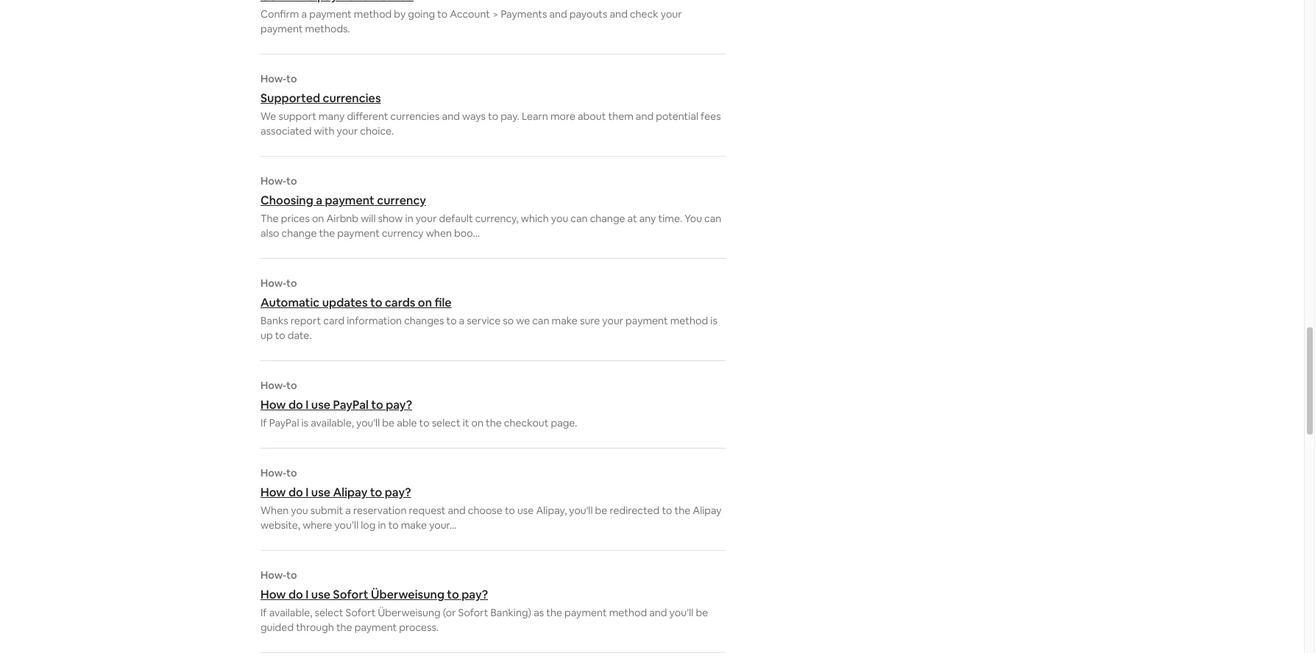 Task type: describe. For each thing, give the bounding box(es) containing it.
through
[[296, 621, 334, 635]]

pay? for how do i use paypal to pay?
[[386, 398, 412, 413]]

more
[[551, 110, 576, 123]]

0 horizontal spatial alipay
[[333, 485, 368, 501]]

account
[[450, 7, 490, 21]]

the right through
[[336, 621, 352, 635]]

0 horizontal spatial paypal
[[269, 417, 299, 430]]

0 vertical spatial überweisung
[[371, 588, 445, 603]]

file
[[435, 295, 452, 311]]

you inside how-to how do i use alipay to pay? when you submit a reservation request and choose to use alipay, you'll be redirected to the alipay website, where you'll log in to make your…
[[291, 504, 308, 518]]

how-to choosing a payment currency the prices on airbnb will show in your default currency, which you can change at any time. you can also change the payment currency when boo…
[[261, 174, 722, 240]]

guided
[[261, 621, 294, 635]]

process.
[[399, 621, 439, 635]]

boo…
[[454, 227, 480, 240]]

when
[[261, 504, 289, 518]]

we
[[516, 314, 530, 328]]

checkout
[[504, 417, 549, 430]]

you'll inside the how-to how do i use sofort überweisung to pay? if available, select sofort überweisung (or sofort banking) as the payment method and you'll be guided through the payment process.
[[670, 607, 694, 620]]

automatic updates to cards on file element
[[261, 277, 726, 343]]

payment up methods.
[[309, 7, 352, 21]]

1 vertical spatial alipay
[[693, 504, 722, 518]]

and inside the how-to how do i use sofort überweisung to pay? if available, select sofort überweisung (or sofort banking) as the payment method and you'll be guided through the payment process.
[[650, 607, 667, 620]]

how for how do i use alipay to pay?
[[261, 485, 286, 501]]

banking)
[[491, 607, 532, 620]]

your inside how-to choosing a payment currency the prices on airbnb will show in your default currency, which you can change at any time. you can also change the payment currency when boo…
[[416, 212, 437, 225]]

you inside how-to choosing a payment currency the prices on airbnb will show in your default currency, which you can change at any time. you can also change the payment currency when boo…
[[551, 212, 569, 225]]

your inside how-to automatic updates to cards on file banks report card information changes to a service so we can make sure your payment method is up to date.
[[603, 314, 624, 328]]

can for choosing a payment currency
[[571, 212, 588, 225]]

pay.
[[501, 110, 520, 123]]

report
[[291, 314, 321, 328]]

use for pay?
[[311, 588, 331, 603]]

0 horizontal spatial currencies
[[323, 91, 381, 106]]

is inside how-to automatic updates to cards on file banks report card information changes to a service so we can make sure your payment method is up to date.
[[711, 314, 718, 328]]

i for sofort
[[306, 588, 309, 603]]

payment right as
[[565, 607, 607, 620]]

a inside how-to automatic updates to cards on file banks report card information changes to a service so we can make sure your payment method is up to date.
[[459, 314, 465, 328]]

how- for supported currencies
[[261, 72, 286, 85]]

on inside how-to choosing a payment currency the prices on airbnb will show in your default currency, which you can change at any time. you can also change the payment currency when boo…
[[312, 212, 324, 225]]

show
[[378, 212, 403, 225]]

choose
[[468, 504, 503, 518]]

confirm
[[261, 7, 299, 21]]

any
[[640, 212, 656, 225]]

pay? inside the how-to how do i use sofort überweisung to pay? if available, select sofort überweisung (or sofort banking) as the payment method and you'll be guided through the payment process.
[[462, 588, 488, 603]]

2 horizontal spatial can
[[705, 212, 722, 225]]

up
[[261, 329, 273, 342]]

payouts
[[570, 7, 608, 21]]

supported
[[261, 91, 320, 106]]

page.
[[551, 417, 578, 430]]

if inside the how-to how do i use paypal to pay? if paypal is available, you'll be able to select it on the checkout page.
[[261, 417, 267, 430]]

(or
[[443, 607, 456, 620]]

alipay,
[[536, 504, 567, 518]]

currency,
[[475, 212, 519, 225]]

as
[[534, 607, 544, 620]]

you'll inside the how-to how do i use paypal to pay? if paypal is available, you'll be able to select it on the checkout page.
[[356, 417, 380, 430]]

how do i use sofort überweisung to pay? element
[[261, 569, 726, 635]]

updates
[[322, 295, 368, 311]]

website,
[[261, 519, 300, 532]]

pay? for how do i use alipay to pay?
[[385, 485, 411, 501]]

ways
[[462, 110, 486, 123]]

how- for automatic updates to cards on file
[[261, 277, 286, 290]]

>
[[493, 7, 499, 21]]

payment down "will"
[[337, 227, 380, 240]]

also
[[261, 227, 279, 240]]

do for how do i use paypal to pay?
[[289, 398, 303, 413]]

if inside the how-to how do i use sofort überweisung to pay? if available, select sofort überweisung (or sofort banking) as the payment method and you'll be guided through the payment process.
[[261, 607, 267, 620]]

how do i use sofort überweisung to pay? link
[[261, 588, 726, 603]]

able
[[397, 417, 417, 430]]

how-to how do i use sofort überweisung to pay? if available, select sofort überweisung (or sofort banking) as the payment method and you'll be guided through the payment process.
[[261, 569, 708, 635]]

the inside how-to choosing a payment currency the prices on airbnb will show in your default currency, which you can change at any time. you can also change the payment currency when boo…
[[319, 227, 335, 240]]

how- for choosing a payment currency
[[261, 174, 286, 188]]

available, inside the how-to how do i use sofort überweisung to pay? if available, select sofort überweisung (or sofort banking) as the payment method and you'll be guided through the payment process.
[[269, 607, 313, 620]]

choice.
[[360, 124, 394, 138]]

be inside the how-to how do i use paypal to pay? if paypal is available, you'll be able to select it on the checkout page.
[[382, 417, 395, 430]]

will
[[361, 212, 376, 225]]

in inside how-to how do i use alipay to pay? when you submit a reservation request and choose to use alipay, you'll be redirected to the alipay website, where you'll log in to make your…
[[378, 519, 386, 532]]

your inside confirm a payment method by going to account > payments and payouts and check your payment methods.
[[661, 7, 682, 21]]

service
[[467, 314, 501, 328]]

payment left process.
[[355, 621, 397, 635]]

how do i use paypal to pay? element
[[261, 379, 726, 431]]

at
[[628, 212, 637, 225]]

learn
[[522, 110, 548, 123]]

method inside the how-to how do i use sofort überweisung to pay? if available, select sofort überweisung (or sofort banking) as the payment method and you'll be guided through the payment process.
[[609, 607, 647, 620]]

many
[[319, 110, 345, 123]]

1 horizontal spatial paypal
[[333, 398, 369, 413]]

card
[[323, 314, 345, 328]]

cards
[[385, 295, 416, 311]]

we
[[261, 110, 276, 123]]

a inside how-to choosing a payment currency the prices on airbnb will show in your default currency, which you can change at any time. you can also change the payment currency when boo…
[[316, 193, 323, 208]]

about
[[578, 110, 606, 123]]

how-to how do i use alipay to pay? when you submit a reservation request and choose to use alipay, you'll be redirected to the alipay website, where you'll log in to make your…
[[261, 467, 722, 532]]

banks
[[261, 314, 288, 328]]

it
[[463, 417, 469, 430]]

when
[[426, 227, 452, 240]]

do for how do i use alipay to pay?
[[289, 485, 303, 501]]

payment up "airbnb"
[[325, 193, 375, 208]]

your…
[[429, 519, 457, 532]]

the inside how-to how do i use alipay to pay? when you submit a reservation request and choose to use alipay, you'll be redirected to the alipay website, where you'll log in to make your…
[[675, 504, 691, 518]]

airbnb
[[326, 212, 359, 225]]

changes
[[404, 314, 444, 328]]

on inside the how-to how do i use paypal to pay? if paypal is available, you'll be able to select it on the checkout page.
[[472, 417, 484, 430]]

how-to supported currencies we support many different currencies and ways to pay. learn more about them and potential fees associated with your choice.
[[261, 72, 721, 138]]

method inside how-to automatic updates to cards on file banks report card information changes to a service so we can make sure your payment method is up to date.
[[671, 314, 708, 328]]

you'll inside how-to how do i use alipay to pay? when you submit a reservation request and choose to use alipay, you'll be redirected to the alipay website, where you'll log in to make your…
[[335, 519, 359, 532]]

check
[[630, 7, 659, 21]]

i for paypal
[[306, 398, 309, 413]]

you
[[685, 212, 702, 225]]

your inside how-to supported currencies we support many different currencies and ways to pay. learn more about them and potential fees associated with your choice.
[[337, 124, 358, 138]]



Task type: locate. For each thing, give the bounding box(es) containing it.
0 vertical spatial if
[[261, 417, 267, 430]]

payments
[[501, 7, 547, 21]]

0 vertical spatial pay?
[[386, 398, 412, 413]]

how inside the how-to how do i use paypal to pay? if paypal is available, you'll be able to select it on the checkout page.
[[261, 398, 286, 413]]

payment
[[309, 7, 352, 21], [261, 22, 303, 35], [325, 193, 375, 208], [337, 227, 380, 240], [626, 314, 668, 328], [565, 607, 607, 620], [355, 621, 397, 635]]

your
[[661, 7, 682, 21], [337, 124, 358, 138], [416, 212, 437, 225], [603, 314, 624, 328]]

0 vertical spatial currencies
[[323, 91, 381, 106]]

method
[[354, 7, 392, 21], [671, 314, 708, 328], [609, 607, 647, 620]]

i up where
[[306, 485, 309, 501]]

select up through
[[315, 607, 343, 620]]

0 horizontal spatial be
[[382, 417, 395, 430]]

associated
[[261, 124, 312, 138]]

how- inside the how-to how do i use sofort überweisung to pay? if available, select sofort überweisung (or sofort banking) as the payment method and you'll be guided through the payment process.
[[261, 569, 286, 582]]

0 horizontal spatial you
[[291, 504, 308, 518]]

how- inside the how-to how do i use paypal to pay? if paypal is available, you'll be able to select it on the checkout page.
[[261, 379, 286, 392]]

1 vertical spatial make
[[401, 519, 427, 532]]

1 vertical spatial is
[[302, 417, 309, 430]]

1 horizontal spatial select
[[432, 417, 461, 430]]

the inside the how-to how do i use paypal to pay? if paypal is available, you'll be able to select it on the checkout page.
[[486, 417, 502, 430]]

how- up when
[[261, 467, 286, 480]]

how- down website,
[[261, 569, 286, 582]]

0 vertical spatial available,
[[311, 417, 354, 430]]

do up when
[[289, 485, 303, 501]]

make left sure at the left of the page
[[552, 314, 578, 328]]

currencies
[[323, 91, 381, 106], [391, 110, 440, 123]]

1 vertical spatial do
[[289, 485, 303, 501]]

how do i use alipay to pay? element
[[261, 467, 726, 533]]

a right submit
[[346, 504, 351, 518]]

2 horizontal spatial method
[[671, 314, 708, 328]]

how- inside how-to automatic updates to cards on file banks report card information changes to a service so we can make sure your payment method is up to date.
[[261, 277, 286, 290]]

the
[[261, 212, 279, 225]]

potential
[[656, 110, 699, 123]]

1 horizontal spatial you'll
[[670, 607, 694, 620]]

1 how- from the top
[[261, 72, 286, 85]]

a right confirm
[[302, 7, 307, 21]]

do for how do i use sofort überweisung to pay?
[[289, 588, 303, 603]]

1 horizontal spatial currencies
[[391, 110, 440, 123]]

choosing a payment currency link
[[261, 193, 726, 208]]

in right log
[[378, 519, 386, 532]]

select inside the how-to how do i use paypal to pay? if paypal is available, you'll be able to select it on the checkout page.
[[432, 417, 461, 430]]

you'll right alipay,
[[569, 504, 593, 518]]

sofort
[[333, 588, 369, 603], [346, 607, 376, 620], [458, 607, 488, 620]]

where
[[303, 519, 332, 532]]

confirm a payment method by going to account > payments and payouts and check your payment methods.
[[261, 7, 682, 35]]

do inside how-to how do i use alipay to pay? when you submit a reservation request and choose to use alipay, you'll be redirected to the alipay website, where you'll log in to make your…
[[289, 485, 303, 501]]

how- up supported
[[261, 72, 286, 85]]

on right it
[[472, 417, 484, 430]]

on inside how-to automatic updates to cards on file banks report card information changes to a service so we can make sure your payment method is up to date.
[[418, 295, 432, 311]]

1 vertical spatial paypal
[[269, 417, 299, 430]]

1 vertical spatial currency
[[382, 227, 424, 240]]

different
[[347, 110, 388, 123]]

do up guided
[[289, 588, 303, 603]]

your right sure at the left of the page
[[603, 314, 624, 328]]

2 horizontal spatial be
[[696, 607, 708, 620]]

1 vertical spatial method
[[671, 314, 708, 328]]

a left service
[[459, 314, 465, 328]]

how- up choosing
[[261, 174, 286, 188]]

date.
[[288, 329, 312, 342]]

2 vertical spatial how
[[261, 588, 286, 603]]

1 horizontal spatial on
[[418, 295, 432, 311]]

2 vertical spatial method
[[609, 607, 647, 620]]

1 vertical spatial pay?
[[385, 485, 411, 501]]

i inside how-to how do i use alipay to pay? when you submit a reservation request and choose to use alipay, you'll be redirected to the alipay website, where you'll log in to make your…
[[306, 485, 309, 501]]

1 vertical spatial i
[[306, 485, 309, 501]]

select
[[432, 417, 461, 430], [315, 607, 343, 620]]

0 vertical spatial be
[[382, 417, 395, 430]]

a inside how-to how do i use alipay to pay? when you submit a reservation request and choose to use alipay, you'll be redirected to the alipay website, where you'll log in to make your…
[[346, 504, 351, 518]]

1 vertical spatial how
[[261, 485, 286, 501]]

how
[[261, 398, 286, 413], [261, 485, 286, 501], [261, 588, 286, 603]]

can right we
[[532, 314, 550, 328]]

you'll inside how-to how do i use alipay to pay? when you submit a reservation request and choose to use alipay, you'll be redirected to the alipay website, where you'll log in to make your…
[[569, 504, 593, 518]]

how- for how do i use paypal to pay?
[[261, 379, 286, 392]]

automatic updates to cards on file link
[[261, 295, 726, 311]]

1 horizontal spatial make
[[552, 314, 578, 328]]

can right 'which'
[[571, 212, 588, 225]]

use inside the how-to how do i use sofort überweisung to pay? if available, select sofort überweisung (or sofort banking) as the payment method and you'll be guided through the payment process.
[[311, 588, 331, 603]]

i inside the how-to how do i use sofort überweisung to pay? if available, select sofort überweisung (or sofort banking) as the payment method and you'll be guided through the payment process.
[[306, 588, 309, 603]]

0 horizontal spatial can
[[532, 314, 550, 328]]

request
[[409, 504, 446, 518]]

1 horizontal spatial be
[[595, 504, 608, 518]]

payment down confirm
[[261, 22, 303, 35]]

0 vertical spatial select
[[432, 417, 461, 430]]

be inside the how-to how do i use sofort überweisung to pay? if available, select sofort überweisung (or sofort banking) as the payment method and you'll be guided through the payment process.
[[696, 607, 708, 620]]

2 i from the top
[[306, 485, 309, 501]]

default
[[439, 212, 473, 225]]

going
[[408, 7, 435, 21]]

use up submit
[[311, 485, 331, 501]]

0 horizontal spatial in
[[378, 519, 386, 532]]

currency up the show
[[377, 193, 426, 208]]

1 horizontal spatial you
[[551, 212, 569, 225]]

1 vertical spatial you
[[291, 504, 308, 518]]

0 horizontal spatial select
[[315, 607, 343, 620]]

redirected
[[610, 504, 660, 518]]

3 how from the top
[[261, 588, 286, 603]]

1 horizontal spatial in
[[405, 212, 414, 225]]

1 vertical spatial überweisung
[[378, 607, 441, 620]]

how-to how do i use paypal to pay? if paypal is available, you'll be able to select it on the checkout page.
[[261, 379, 578, 430]]

use up through
[[311, 588, 331, 603]]

payment inside how-to automatic updates to cards on file banks report card information changes to a service so we can make sure your payment method is up to date.
[[626, 314, 668, 328]]

0 vertical spatial paypal
[[333, 398, 369, 413]]

how do i use alipay to pay? link
[[261, 485, 726, 501]]

3 how- from the top
[[261, 277, 286, 290]]

how inside the how-to how do i use sofort überweisung to pay? if available, select sofort überweisung (or sofort banking) as the payment method and you'll be guided through the payment process.
[[261, 588, 286, 603]]

1 horizontal spatial method
[[609, 607, 647, 620]]

the right as
[[547, 607, 563, 620]]

use for when
[[311, 485, 331, 501]]

0 horizontal spatial on
[[312, 212, 324, 225]]

is inside the how-to how do i use paypal to pay? if paypal is available, you'll be able to select it on the checkout page.
[[302, 417, 309, 430]]

1 if from the top
[[261, 417, 267, 430]]

2 vertical spatial i
[[306, 588, 309, 603]]

2 do from the top
[[289, 485, 303, 501]]

currencies up different
[[323, 91, 381, 106]]

make inside how-to how do i use alipay to pay? when you submit a reservation request and choose to use alipay, you'll be redirected to the alipay website, where you'll log in to make your…
[[401, 519, 427, 532]]

how- inside how-to how do i use alipay to pay? when you submit a reservation request and choose to use alipay, you'll be redirected to the alipay website, where you'll log in to make your…
[[261, 467, 286, 480]]

alipay
[[333, 485, 368, 501], [693, 504, 722, 518]]

change left at
[[590, 212, 625, 225]]

1 do from the top
[[289, 398, 303, 413]]

alipay up submit
[[333, 485, 368, 501]]

1 vertical spatial select
[[315, 607, 343, 620]]

can for automatic updates to cards on file
[[532, 314, 550, 328]]

i
[[306, 398, 309, 413], [306, 485, 309, 501], [306, 588, 309, 603]]

1 i from the top
[[306, 398, 309, 413]]

in inside how-to choosing a payment currency the prices on airbnb will show in your default currency, which you can change at any time. you can also change the payment currency when boo…
[[405, 212, 414, 225]]

you'll
[[356, 417, 380, 430], [569, 504, 593, 518]]

currency
[[377, 193, 426, 208], [382, 227, 424, 240]]

on right prices
[[312, 212, 324, 225]]

submit
[[311, 504, 343, 518]]

automatic
[[261, 295, 320, 311]]

a
[[302, 7, 307, 21], [316, 193, 323, 208], [459, 314, 465, 328], [346, 504, 351, 518]]

how for how do i use sofort überweisung to pay?
[[261, 588, 286, 603]]

1 vertical spatial change
[[282, 227, 317, 240]]

so
[[503, 314, 514, 328]]

3 i from the top
[[306, 588, 309, 603]]

time.
[[659, 212, 683, 225]]

5 how- from the top
[[261, 467, 286, 480]]

0 horizontal spatial change
[[282, 227, 317, 240]]

2 vertical spatial on
[[472, 417, 484, 430]]

choosing
[[261, 193, 313, 208]]

to inside how-to choosing a payment currency the prices on airbnb will show in your default currency, which you can change at any time. you can also change the payment currency when boo…
[[286, 174, 297, 188]]

you right 'which'
[[551, 212, 569, 225]]

use
[[311, 398, 331, 413], [311, 485, 331, 501], [518, 504, 534, 518], [311, 588, 331, 603]]

do down date.
[[289, 398, 303, 413]]

2 vertical spatial pay?
[[462, 588, 488, 603]]

0 vertical spatial i
[[306, 398, 309, 413]]

i inside the how-to how do i use paypal to pay? if paypal is available, you'll be able to select it on the checkout page.
[[306, 398, 309, 413]]

make
[[552, 314, 578, 328], [401, 519, 427, 532]]

available,
[[311, 417, 354, 430], [269, 607, 313, 620]]

1 vertical spatial be
[[595, 504, 608, 518]]

1 horizontal spatial you'll
[[569, 504, 593, 518]]

1 vertical spatial currencies
[[391, 110, 440, 123]]

1 horizontal spatial alipay
[[693, 504, 722, 518]]

2 vertical spatial be
[[696, 607, 708, 620]]

3 do from the top
[[289, 588, 303, 603]]

log
[[361, 519, 376, 532]]

in
[[405, 212, 414, 225], [378, 519, 386, 532]]

method inside confirm a payment method by going to account > payments and payouts and check your payment methods.
[[354, 7, 392, 21]]

and inside how-to how do i use alipay to pay? when you submit a reservation request and choose to use alipay, you'll be redirected to the alipay website, where you'll log in to make your…
[[448, 504, 466, 518]]

your right check at the top of page
[[661, 7, 682, 21]]

1 vertical spatial in
[[378, 519, 386, 532]]

information
[[347, 314, 402, 328]]

how do i use paypal to pay? link
[[261, 398, 726, 413]]

support
[[279, 110, 317, 123]]

which
[[521, 212, 549, 225]]

0 horizontal spatial you'll
[[335, 519, 359, 532]]

how inside how-to how do i use alipay to pay? when you submit a reservation request and choose to use alipay, you'll be redirected to the alipay website, where you'll log in to make your…
[[261, 485, 286, 501]]

supported currencies element
[[261, 72, 726, 138]]

pay? inside how-to how do i use alipay to pay? when you submit a reservation request and choose to use alipay, you'll be redirected to the alipay website, where you'll log in to make your…
[[385, 485, 411, 501]]

be inside how-to how do i use alipay to pay? when you submit a reservation request and choose to use alipay, you'll be redirected to the alipay website, where you'll log in to make your…
[[595, 504, 608, 518]]

0 vertical spatial make
[[552, 314, 578, 328]]

you'll left able
[[356, 417, 380, 430]]

2 how from the top
[[261, 485, 286, 501]]

0 vertical spatial you
[[551, 212, 569, 225]]

can inside how-to automatic updates to cards on file banks report card information changes to a service so we can make sure your payment method is up to date.
[[532, 314, 550, 328]]

0 horizontal spatial you'll
[[356, 417, 380, 430]]

0 vertical spatial how
[[261, 398, 286, 413]]

payment right sure at the left of the page
[[626, 314, 668, 328]]

the right redirected
[[675, 504, 691, 518]]

how- for how do i use alipay to pay?
[[261, 467, 286, 480]]

in right the show
[[405, 212, 414, 225]]

sure
[[580, 314, 600, 328]]

use left alipay,
[[518, 504, 534, 518]]

1 horizontal spatial can
[[571, 212, 588, 225]]

0 horizontal spatial is
[[302, 417, 309, 430]]

select inside the how-to how do i use sofort überweisung to pay? if available, select sofort überweisung (or sofort banking) as the payment method and you'll be guided through the payment process.
[[315, 607, 343, 620]]

you'll
[[335, 519, 359, 532], [670, 607, 694, 620]]

1 vertical spatial on
[[418, 295, 432, 311]]

the down "airbnb"
[[319, 227, 335, 240]]

1 horizontal spatial change
[[590, 212, 625, 225]]

can
[[571, 212, 588, 225], [705, 212, 722, 225], [532, 314, 550, 328]]

how- inside how-to supported currencies we support many different currencies and ways to pay. learn more about them and potential fees associated with your choice.
[[261, 72, 286, 85]]

the down how do i use paypal to pay? link
[[486, 417, 502, 430]]

2 horizontal spatial on
[[472, 417, 484, 430]]

1 horizontal spatial is
[[711, 314, 718, 328]]

alipay right redirected
[[693, 504, 722, 518]]

pay? inside the how-to how do i use paypal to pay? if paypal is available, you'll be able to select it on the checkout page.
[[386, 398, 412, 413]]

your down many
[[337, 124, 358, 138]]

make inside how-to automatic updates to cards on file banks report card information changes to a service so we can make sure your payment method is up to date.
[[552, 314, 578, 328]]

0 horizontal spatial method
[[354, 7, 392, 21]]

0 vertical spatial method
[[354, 7, 392, 21]]

1 vertical spatial you'll
[[569, 504, 593, 518]]

use for if
[[311, 398, 331, 413]]

0 vertical spatial do
[[289, 398, 303, 413]]

i up through
[[306, 588, 309, 603]]

do inside the how-to how do i use paypal to pay? if paypal is available, you'll be able to select it on the checkout page.
[[289, 398, 303, 413]]

how up guided
[[261, 588, 286, 603]]

how-to automatic updates to cards on file banks report card information changes to a service so we can make sure your payment method is up to date.
[[261, 277, 718, 342]]

0 horizontal spatial make
[[401, 519, 427, 532]]

how- up automatic
[[261, 277, 286, 290]]

0 vertical spatial on
[[312, 212, 324, 225]]

available, inside the how-to how do i use paypal to pay? if paypal is available, you'll be able to select it on the checkout page.
[[311, 417, 354, 430]]

6 how- from the top
[[261, 569, 286, 582]]

0 vertical spatial in
[[405, 212, 414, 225]]

supported currencies link
[[261, 91, 726, 106]]

how for how do i use paypal to pay?
[[261, 398, 286, 413]]

2 vertical spatial do
[[289, 588, 303, 603]]

how down up
[[261, 398, 286, 413]]

make down request
[[401, 519, 427, 532]]

0 vertical spatial is
[[711, 314, 718, 328]]

prices
[[281, 212, 310, 225]]

0 vertical spatial alipay
[[333, 485, 368, 501]]

0 vertical spatial you'll
[[335, 519, 359, 532]]

use inside the how-to how do i use paypal to pay? if paypal is available, you'll be able to select it on the checkout page.
[[311, 398, 331, 413]]

paypal
[[333, 398, 369, 413], [269, 417, 299, 430]]

do inside the how-to how do i use sofort überweisung to pay? if available, select sofort überweisung (or sofort banking) as the payment method and you'll be guided through the payment process.
[[289, 588, 303, 603]]

choosing a payment currency element
[[261, 174, 726, 241]]

2 if from the top
[[261, 607, 267, 620]]

is
[[711, 314, 718, 328], [302, 417, 309, 430]]

by
[[394, 7, 406, 21]]

1 how from the top
[[261, 398, 286, 413]]

i down date.
[[306, 398, 309, 413]]

0 vertical spatial you'll
[[356, 417, 380, 430]]

currency down the show
[[382, 227, 424, 240]]

a right choosing
[[316, 193, 323, 208]]

pay?
[[386, 398, 412, 413], [385, 485, 411, 501], [462, 588, 488, 603]]

use down date.
[[311, 398, 331, 413]]

how- for how do i use sofort überweisung to pay?
[[261, 569, 286, 582]]

reservation
[[353, 504, 407, 518]]

you up where
[[291, 504, 308, 518]]

how- inside how-to choosing a payment currency the prices on airbnb will show in your default currency, which you can change at any time. you can also change the payment currency when boo…
[[261, 174, 286, 188]]

how up when
[[261, 485, 286, 501]]

4 how- from the top
[[261, 379, 286, 392]]

methods.
[[305, 22, 350, 35]]

how- down up
[[261, 379, 286, 392]]

2 how- from the top
[[261, 174, 286, 188]]

be
[[382, 417, 395, 430], [595, 504, 608, 518], [696, 607, 708, 620]]

can right you
[[705, 212, 722, 225]]

change down prices
[[282, 227, 317, 240]]

to inside confirm a payment method by going to account > payments and payouts and check your payment methods.
[[437, 7, 448, 21]]

0 vertical spatial currency
[[377, 193, 426, 208]]

i for alipay
[[306, 485, 309, 501]]

1 vertical spatial available,
[[269, 607, 313, 620]]

a inside confirm a payment method by going to account > payments and payouts and check your payment methods.
[[302, 7, 307, 21]]

on up changes on the left of the page
[[418, 295, 432, 311]]

select left it
[[432, 417, 461, 430]]

1 vertical spatial if
[[261, 607, 267, 620]]

with
[[314, 124, 335, 138]]

0 vertical spatial change
[[590, 212, 625, 225]]

fees
[[701, 110, 721, 123]]

your up when
[[416, 212, 437, 225]]

to
[[437, 7, 448, 21], [286, 72, 297, 85], [488, 110, 499, 123], [286, 174, 297, 188], [286, 277, 297, 290], [370, 295, 382, 311], [447, 314, 457, 328], [275, 329, 285, 342], [286, 379, 297, 392], [371, 398, 383, 413], [419, 417, 430, 430], [286, 467, 297, 480], [370, 485, 382, 501], [505, 504, 515, 518], [662, 504, 672, 518], [389, 519, 399, 532], [286, 569, 297, 582], [447, 588, 459, 603]]

1 vertical spatial you'll
[[670, 607, 694, 620]]

change
[[590, 212, 625, 225], [282, 227, 317, 240]]

do
[[289, 398, 303, 413], [289, 485, 303, 501], [289, 588, 303, 603]]

currencies up the choice.
[[391, 110, 440, 123]]

them
[[608, 110, 634, 123]]



Task type: vqa. For each thing, say whether or not it's contained in the screenshot.
To start, let us know where you'd like us to send your money.
no



